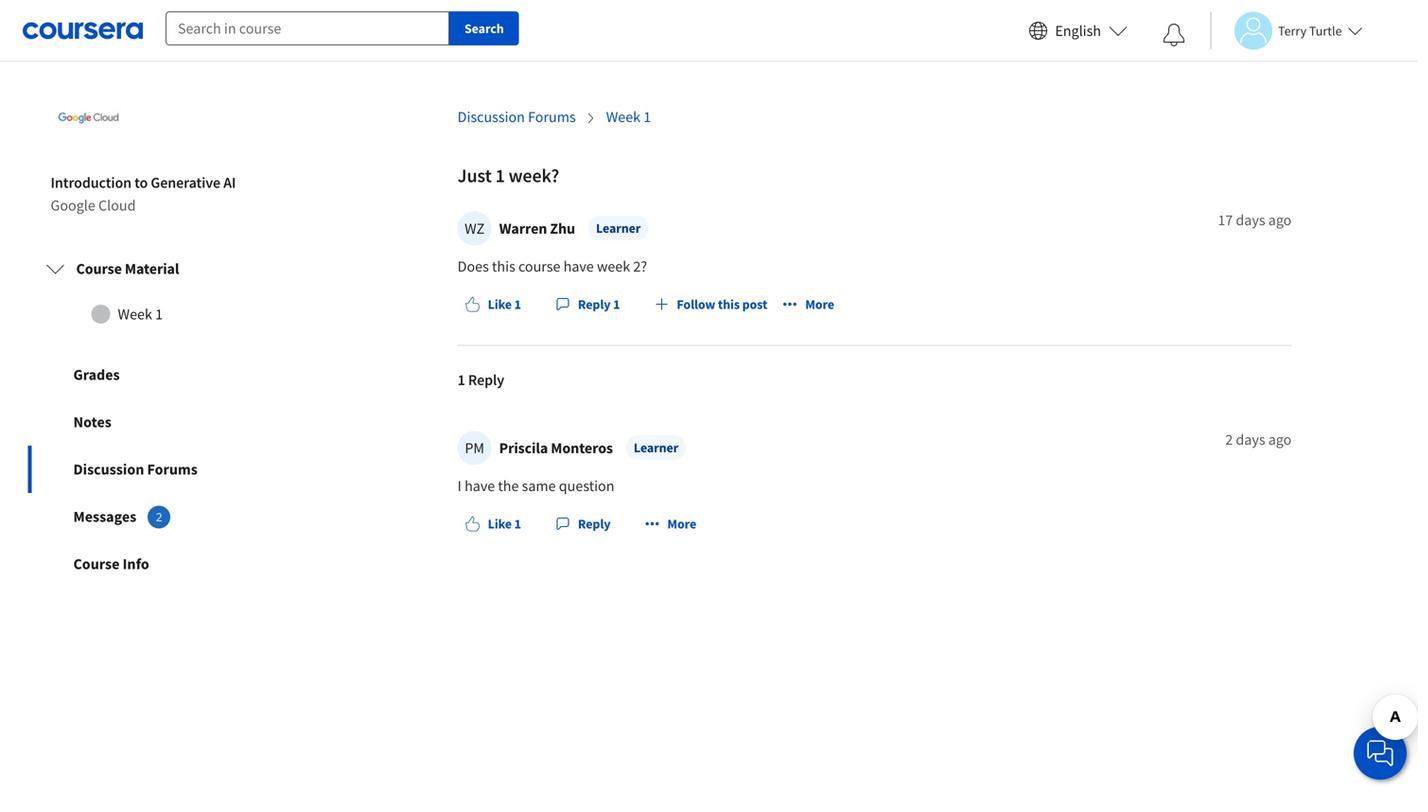 Task type: vqa. For each thing, say whether or not it's contained in the screenshot.
FROM within the World-Class Content Connect Students To A Wide Range Of Content  From Hundreds Of Industry Leaders And Universities.
no



Task type: describe. For each thing, give the bounding box(es) containing it.
2 days ago
[[1226, 430, 1292, 449]]

0 horizontal spatial discussion forums link
[[28, 446, 301, 493]]

like for this
[[488, 296, 512, 313]]

messages
[[73, 507, 137, 526]]

1 vertical spatial reply
[[468, 371, 505, 390]]

course info
[[73, 555, 149, 574]]

days for 2
[[1237, 430, 1266, 449]]

ai
[[223, 173, 236, 192]]

course material button
[[31, 242, 298, 295]]

wz
[[465, 219, 485, 238]]

learner for question
[[634, 439, 679, 456]]

like 1 button for this
[[458, 287, 529, 321]]

Search in course text field
[[166, 11, 450, 45]]

reply 1 button
[[548, 287, 628, 321]]

forum thread element
[[458, 140, 1292, 581]]

thumbs up image
[[465, 297, 480, 312]]

1 down course on the top of the page
[[515, 296, 521, 313]]

reply for reply
[[578, 516, 611, 533]]

english
[[1056, 21, 1102, 40]]

2 for 2
[[156, 509, 162, 525]]

1 up pm
[[458, 371, 465, 390]]

question
[[559, 477, 615, 496]]

0 vertical spatial forums
[[528, 108, 576, 127]]

monteros
[[551, 439, 613, 458]]

english button
[[1022, 0, 1136, 62]]

have inside replies element
[[465, 477, 495, 496]]

same
[[522, 477, 556, 496]]

1 vertical spatial week 1
[[118, 305, 163, 324]]

info
[[123, 555, 149, 574]]

introduction to generative ai google cloud
[[51, 173, 236, 215]]

follow
[[677, 296, 716, 313]]

learner element for question
[[626, 436, 686, 460]]

more for more popup button
[[668, 516, 697, 533]]

days for 17
[[1237, 211, 1266, 230]]

post
[[743, 296, 768, 313]]

this for course
[[492, 257, 516, 276]]

grades
[[73, 366, 120, 384]]

reply button
[[548, 507, 618, 541]]

ago for 17 days ago
[[1269, 211, 1292, 230]]

17 days ago
[[1218, 211, 1292, 230]]

more button
[[775, 287, 842, 321]]

0 vertical spatial week 1 link
[[606, 108, 651, 127]]

1 right just
[[496, 164, 505, 188]]

course for course info
[[73, 555, 120, 574]]

show notifications image
[[1163, 24, 1186, 46]]

priscila monteros
[[499, 439, 613, 458]]

generative
[[151, 173, 221, 192]]

week
[[597, 257, 631, 276]]

2?
[[634, 257, 648, 276]]

1 inside reply 1 button
[[613, 296, 620, 313]]

more for more dropdown button
[[806, 296, 835, 313]]

0 horizontal spatial week 1 link
[[46, 295, 283, 333]]

just 1 week?
[[458, 164, 560, 188]]

1 down the the
[[515, 516, 521, 533]]

grades link
[[28, 351, 301, 399]]

0 vertical spatial discussion forums
[[458, 108, 576, 127]]

warren zhu
[[499, 219, 575, 238]]

like 1 for this
[[488, 296, 521, 313]]

1 vertical spatial week
[[118, 305, 152, 324]]

priscila
[[499, 439, 548, 458]]

course material
[[76, 259, 179, 278]]

reply for reply 1
[[578, 296, 611, 313]]

does
[[458, 257, 489, 276]]

cloud
[[98, 196, 136, 215]]

1 horizontal spatial discussion
[[458, 108, 525, 127]]

follow this post
[[677, 296, 768, 313]]

terry
[[1279, 22, 1307, 39]]

turtle
[[1310, 22, 1343, 39]]



Task type: locate. For each thing, give the bounding box(es) containing it.
1 horizontal spatial discussion forums link
[[458, 108, 576, 127]]

learner for week
[[596, 220, 641, 237]]

thumbs up image
[[465, 516, 480, 532]]

0 vertical spatial like 1
[[488, 296, 521, 313]]

1 like 1 from the top
[[488, 296, 521, 313]]

1 horizontal spatial this
[[718, 296, 740, 313]]

0 vertical spatial course
[[76, 259, 122, 278]]

have
[[564, 257, 594, 276], [465, 477, 495, 496]]

0 vertical spatial like
[[488, 296, 512, 313]]

like 1 button down does
[[458, 287, 529, 321]]

week?
[[509, 164, 560, 188]]

reply 1
[[578, 296, 620, 313]]

0 vertical spatial like 1 button
[[458, 287, 529, 321]]

week
[[606, 108, 641, 127], [118, 305, 152, 324]]

this inside button
[[718, 296, 740, 313]]

0 horizontal spatial this
[[492, 257, 516, 276]]

1 vertical spatial have
[[465, 477, 495, 496]]

0 vertical spatial 2
[[1226, 430, 1233, 449]]

1 horizontal spatial have
[[564, 257, 594, 276]]

discussion
[[458, 108, 525, 127], [73, 460, 144, 479]]

0 vertical spatial discussion
[[458, 108, 525, 127]]

coursera image
[[23, 15, 143, 46]]

1 vertical spatial days
[[1237, 430, 1266, 449]]

google
[[51, 196, 95, 215]]

i have the same question
[[458, 477, 618, 496]]

like 1 button for have
[[458, 507, 529, 541]]

google cloud image
[[51, 81, 126, 156]]

learner element
[[589, 216, 649, 241], [626, 436, 686, 460]]

week 1 right chevron right image at the top left of the page
[[606, 108, 651, 127]]

week 1 link down material on the left of the page
[[46, 295, 283, 333]]

terry turtle
[[1279, 22, 1343, 39]]

1 vertical spatial 2
[[156, 509, 162, 525]]

course left "info"
[[73, 555, 120, 574]]

more
[[806, 296, 835, 313], [668, 516, 697, 533]]

discussion forums inside discussion forums link
[[73, 460, 198, 479]]

0 vertical spatial week
[[606, 108, 641, 127]]

discussion forums
[[458, 108, 576, 127], [73, 460, 198, 479]]

days
[[1237, 211, 1266, 230], [1237, 430, 1266, 449]]

like 1
[[488, 296, 521, 313], [488, 516, 521, 533]]

0 vertical spatial days
[[1237, 211, 1266, 230]]

1 vertical spatial discussion forums link
[[28, 446, 301, 493]]

learner right the monteros
[[634, 439, 679, 456]]

warren
[[499, 219, 547, 238]]

forums down notes link
[[147, 460, 198, 479]]

1 vertical spatial ago
[[1269, 430, 1292, 449]]

week 1 link right chevron right image at the top left of the page
[[606, 108, 651, 127]]

0 horizontal spatial forums
[[147, 460, 198, 479]]

like 1 button
[[458, 287, 529, 321], [458, 507, 529, 541]]

learner element right the monteros
[[626, 436, 686, 460]]

0 vertical spatial learner element
[[589, 216, 649, 241]]

1 horizontal spatial forums
[[528, 108, 576, 127]]

2 for 2 days ago
[[1226, 430, 1233, 449]]

this for post
[[718, 296, 740, 313]]

1 vertical spatial more
[[668, 516, 697, 533]]

more inside popup button
[[668, 516, 697, 533]]

0 horizontal spatial have
[[465, 477, 495, 496]]

2 inside replies element
[[1226, 430, 1233, 449]]

0 horizontal spatial week 1
[[118, 305, 163, 324]]

course
[[76, 259, 122, 278], [73, 555, 120, 574]]

0 vertical spatial week 1
[[606, 108, 651, 127]]

0 vertical spatial ago
[[1269, 211, 1292, 230]]

more inside dropdown button
[[806, 296, 835, 313]]

1 vertical spatial like
[[488, 516, 512, 533]]

0 horizontal spatial discussion forums
[[73, 460, 198, 479]]

pm
[[465, 439, 485, 458]]

reply inside reply button
[[578, 516, 611, 533]]

like 1 button down the the
[[458, 507, 529, 541]]

2 vertical spatial reply
[[578, 516, 611, 533]]

ago for 2 days ago
[[1269, 430, 1292, 449]]

2 like from the top
[[488, 516, 512, 533]]

2 days from the top
[[1237, 430, 1266, 449]]

1 down week
[[613, 296, 620, 313]]

the
[[498, 477, 519, 496]]

ago inside replies element
[[1269, 430, 1292, 449]]

1 vertical spatial like 1 button
[[458, 507, 529, 541]]

terry turtle button
[[1211, 12, 1363, 50]]

2 like 1 button from the top
[[458, 507, 529, 541]]

1 horizontal spatial week 1
[[606, 108, 651, 127]]

discussion up just
[[458, 108, 525, 127]]

this right does
[[492, 257, 516, 276]]

this left post
[[718, 296, 740, 313]]

1 reply
[[458, 371, 505, 390]]

0 horizontal spatial more
[[668, 516, 697, 533]]

learner
[[596, 220, 641, 237], [634, 439, 679, 456]]

1 vertical spatial like 1
[[488, 516, 521, 533]]

1 vertical spatial learner element
[[626, 436, 686, 460]]

discussion forums link
[[458, 108, 576, 127], [28, 446, 301, 493]]

does this course have week 2?
[[458, 257, 648, 276]]

reply up pm
[[468, 371, 505, 390]]

0 vertical spatial discussion forums link
[[458, 108, 576, 127]]

like right thumbs up image on the left top of page
[[488, 296, 512, 313]]

1 inside week 1 link
[[155, 305, 163, 324]]

week 1 down material on the left of the page
[[118, 305, 163, 324]]

to
[[134, 173, 148, 192]]

chat with us image
[[1366, 738, 1396, 769]]

more button
[[637, 507, 704, 541]]

search
[[465, 20, 504, 37]]

1 vertical spatial forums
[[147, 460, 198, 479]]

forums
[[528, 108, 576, 127], [147, 460, 198, 479]]

learner up week
[[596, 220, 641, 237]]

1 days from the top
[[1237, 211, 1266, 230]]

0 vertical spatial learner
[[596, 220, 641, 237]]

1 vertical spatial this
[[718, 296, 740, 313]]

material
[[125, 259, 179, 278]]

2 ago from the top
[[1269, 430, 1292, 449]]

1 down course material dropdown button at the top of page
[[155, 305, 163, 324]]

week 1
[[606, 108, 651, 127], [118, 305, 163, 324]]

0 vertical spatial have
[[564, 257, 594, 276]]

course
[[519, 257, 561, 276]]

discussion forums link up messages
[[28, 446, 301, 493]]

1 like 1 button from the top
[[458, 287, 529, 321]]

like for have
[[488, 516, 512, 533]]

ago
[[1269, 211, 1292, 230], [1269, 430, 1292, 449]]

discussion up messages
[[73, 460, 144, 479]]

like
[[488, 296, 512, 313], [488, 516, 512, 533]]

1 right chevron right image at the top left of the page
[[644, 108, 651, 127]]

course inside dropdown button
[[76, 259, 122, 278]]

1 vertical spatial course
[[73, 555, 120, 574]]

1
[[644, 108, 651, 127], [496, 164, 505, 188], [515, 296, 521, 313], [613, 296, 620, 313], [155, 305, 163, 324], [458, 371, 465, 390], [515, 516, 521, 533]]

learner element up week
[[589, 216, 649, 241]]

have left week
[[564, 257, 594, 276]]

2
[[1226, 430, 1233, 449], [156, 509, 162, 525]]

course info link
[[28, 541, 301, 588]]

1 vertical spatial discussion forums
[[73, 460, 198, 479]]

1 horizontal spatial discussion forums
[[458, 108, 576, 127]]

1 horizontal spatial week 1 link
[[606, 108, 651, 127]]

reply down question
[[578, 516, 611, 533]]

0 vertical spatial this
[[492, 257, 516, 276]]

help center image
[[1370, 742, 1392, 765]]

1 like from the top
[[488, 296, 512, 313]]

notes
[[73, 413, 112, 432]]

just
[[458, 164, 492, 188]]

1 vertical spatial week 1 link
[[46, 295, 283, 333]]

follow this post button
[[647, 287, 775, 321]]

like inside replies element
[[488, 516, 512, 533]]

week right chevron right image at the top left of the page
[[606, 108, 641, 127]]

reply inside reply 1 button
[[578, 296, 611, 313]]

0 horizontal spatial week
[[118, 305, 152, 324]]

reply down week
[[578, 296, 611, 313]]

this
[[492, 257, 516, 276], [718, 296, 740, 313]]

1 horizontal spatial 2
[[1226, 430, 1233, 449]]

replies element
[[458, 346, 1292, 581]]

1 vertical spatial learner
[[634, 439, 679, 456]]

i
[[458, 477, 462, 496]]

like right thumbs up icon
[[488, 516, 512, 533]]

0 vertical spatial more
[[806, 296, 835, 313]]

0 horizontal spatial discussion
[[73, 460, 144, 479]]

reply
[[578, 296, 611, 313], [468, 371, 505, 390], [578, 516, 611, 533]]

0 horizontal spatial 2
[[156, 509, 162, 525]]

chevron right image
[[584, 111, 599, 126]]

forums left chevron right image at the top left of the page
[[528, 108, 576, 127]]

learner element for week
[[589, 216, 649, 241]]

week down course material
[[118, 305, 152, 324]]

discussion forums link up just 1 week?
[[458, 108, 576, 127]]

like 1 inside replies element
[[488, 516, 521, 533]]

zhu
[[550, 219, 575, 238]]

like 1 right thumbs up image on the left top of page
[[488, 296, 521, 313]]

1 horizontal spatial week
[[606, 108, 641, 127]]

like 1 for have
[[488, 516, 521, 533]]

course for course material
[[76, 259, 122, 278]]

have right 'i'
[[465, 477, 495, 496]]

search button
[[450, 11, 519, 45]]

17
[[1218, 211, 1233, 230]]

introduction
[[51, 173, 132, 192]]

1 ago from the top
[[1269, 211, 1292, 230]]

0 vertical spatial reply
[[578, 296, 611, 313]]

days inside replies element
[[1237, 430, 1266, 449]]

1 vertical spatial discussion
[[73, 460, 144, 479]]

week 1 link
[[606, 108, 651, 127], [46, 295, 283, 333]]

1 horizontal spatial more
[[806, 296, 835, 313]]

learner element inside replies element
[[626, 436, 686, 460]]

course left material on the left of the page
[[76, 259, 122, 278]]

notes link
[[28, 399, 301, 446]]

learner inside replies element
[[634, 439, 679, 456]]

discussion forums up just 1 week?
[[458, 108, 576, 127]]

discussion forums down notes link
[[73, 460, 198, 479]]

2 like 1 from the top
[[488, 516, 521, 533]]

like 1 right thumbs up icon
[[488, 516, 521, 533]]



